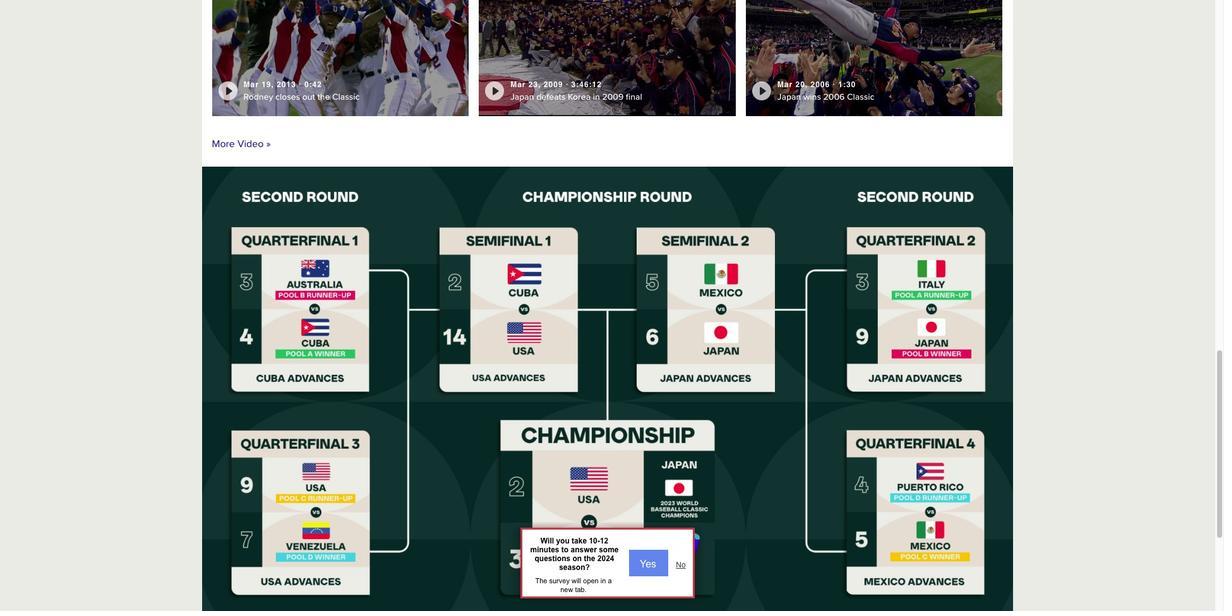 Task type: describe. For each thing, give the bounding box(es) containing it.
1 vertical spatial 2006
[[824, 91, 845, 102]]

you
[[556, 537, 570, 546]]

season?
[[559, 564, 590, 572]]

open
[[583, 578, 599, 585]]

mlb media player group containing japan wins 2006 classic
[[746, 0, 1003, 116]]

take
[[572, 537, 587, 546]]

in inside the survey will open in a new tab.
[[601, 578, 606, 585]]

the
[[535, 578, 547, 585]]

on
[[573, 555, 582, 564]]

mlb media player group containing japan defeats korea in 2009 final
[[479, 0, 736, 116]]

1:30
[[839, 80, 856, 89]]

the inside the will you take 10-12 minutes to answer some questions on the 2024 season?
[[584, 555, 596, 564]]

japan for japan wins 2006 classic
[[778, 91, 801, 102]]

some
[[599, 546, 619, 555]]

· for 2006
[[833, 80, 836, 89]]

mlb media player group containing rodney closes out the classic
[[212, 0, 469, 116]]

yes
[[640, 559, 657, 570]]

mar 20, 2006 · 1:30 japan wins 2006 classic
[[778, 80, 875, 102]]

japan wins 2006 classic image
[[746, 0, 1003, 116]]

mar for rodney closes out the classic
[[244, 80, 259, 89]]

more
[[212, 138, 235, 151]]

rodney
[[244, 91, 273, 102]]

23,
[[529, 80, 541, 89]]

20,
[[796, 80, 808, 89]]

more video
[[212, 138, 264, 151]]

questions
[[535, 555, 571, 564]]

mar for japan wins 2006 classic
[[778, 80, 793, 89]]

10-
[[589, 537, 600, 546]]

minutes
[[530, 546, 559, 555]]

to
[[562, 546, 569, 555]]

0:42
[[304, 80, 322, 89]]

japan defeats korea in 2009 final image
[[479, 0, 736, 116]]

classic inside mar 20, 2006 · 1:30 japan wins 2006 classic
[[847, 91, 875, 102]]



Task type: vqa. For each thing, say whether or not it's contained in the screenshot.


Task type: locate. For each thing, give the bounding box(es) containing it.
2006
[[811, 80, 830, 89], [824, 91, 845, 102]]

2 classic from the left
[[847, 91, 875, 102]]

3 mar from the left
[[778, 80, 793, 89]]

mar inside mar 20, 2006 · 1:30 japan wins 2006 classic
[[778, 80, 793, 89]]

the survey will open in a new tab.
[[535, 578, 612, 594]]

classic down 1:30
[[847, 91, 875, 102]]

mar
[[244, 80, 259, 89], [511, 80, 526, 89], [778, 80, 793, 89]]

japan
[[511, 91, 534, 102], [778, 91, 801, 102]]

3 · from the left
[[833, 80, 836, 89]]

1 horizontal spatial mlb media player group
[[479, 0, 736, 116]]

japan down 23,
[[511, 91, 534, 102]]

japan inside mar 20, 2006 · 1:30 japan wins 2006 classic
[[778, 91, 801, 102]]

· inside the mar 19, 2013 · 0:42 rodney closes out the classic
[[299, 80, 302, 89]]

· up korea
[[566, 80, 569, 89]]

korea
[[568, 91, 591, 102]]

the inside the mar 19, 2013 · 0:42 rodney closes out the classic
[[317, 91, 330, 102]]

0 vertical spatial the
[[317, 91, 330, 102]]

2 mlb media player group from the left
[[479, 0, 736, 116]]

1 horizontal spatial the
[[584, 555, 596, 564]]

0 horizontal spatial the
[[317, 91, 330, 102]]

0 horizontal spatial mlb media player group
[[212, 0, 469, 116]]

rodney closes out the classic image
[[212, 0, 469, 116]]

2 horizontal spatial mar
[[778, 80, 793, 89]]

will
[[541, 537, 554, 546]]

mar inside the mar 19, 2013 · 0:42 rodney closes out the classic
[[244, 80, 259, 89]]

a
[[608, 578, 612, 585]]

· inside mar 23, 2009 · 3:46:12 japan defeats korea in 2009 final
[[566, 80, 569, 89]]

answer
[[571, 546, 597, 555]]

survey
[[549, 578, 570, 585]]

japan inside mar 23, 2009 · 3:46:12 japan defeats korea in 2009 final
[[511, 91, 534, 102]]

will you take 10-12 minutes to answer some questions on the 2024 season?
[[530, 537, 619, 572]]

more video link
[[212, 138, 271, 151]]

2 horizontal spatial ·
[[833, 80, 836, 89]]

mar 23, 2009 · 3:46:12 japan defeats korea in 2009 final
[[511, 80, 642, 102]]

no
[[676, 561, 686, 570]]

tab.
[[575, 586, 587, 594]]

1 mlb media player group from the left
[[212, 0, 469, 116]]

in
[[593, 91, 600, 102], [601, 578, 606, 585]]

· inside mar 20, 2006 · 1:30 japan wins 2006 classic
[[833, 80, 836, 89]]

0 horizontal spatial japan
[[511, 91, 534, 102]]

12
[[600, 537, 609, 546]]

1 horizontal spatial classic
[[847, 91, 875, 102]]

mar left 20, in the top of the page
[[778, 80, 793, 89]]

1 horizontal spatial 2009
[[602, 91, 624, 102]]

will
[[572, 578, 581, 585]]

1 mar from the left
[[244, 80, 259, 89]]

2006 up wins
[[811, 80, 830, 89]]

19,
[[262, 80, 274, 89]]

3 mlb media player group from the left
[[746, 0, 1003, 116]]

0 horizontal spatial 2009
[[544, 80, 563, 89]]

in down 3:46:12
[[593, 91, 600, 102]]

0 horizontal spatial mar
[[244, 80, 259, 89]]

2006 down 1:30
[[824, 91, 845, 102]]

2009
[[544, 80, 563, 89], [602, 91, 624, 102]]

the
[[317, 91, 330, 102], [584, 555, 596, 564]]

1 horizontal spatial ·
[[566, 80, 569, 89]]

3:46:12
[[572, 80, 602, 89]]

mar for japan defeats korea in 2009 final
[[511, 80, 526, 89]]

1 · from the left
[[299, 80, 302, 89]]

the right out
[[317, 91, 330, 102]]

mar inside mar 23, 2009 · 3:46:12 japan defeats korea in 2009 final
[[511, 80, 526, 89]]

0 vertical spatial 2006
[[811, 80, 830, 89]]

2024
[[598, 555, 614, 564]]

0 horizontal spatial in
[[593, 91, 600, 102]]

japan down 20, in the top of the page
[[778, 91, 801, 102]]

· for korea
[[566, 80, 569, 89]]

· left 1:30
[[833, 80, 836, 89]]

· for out
[[299, 80, 302, 89]]

video
[[238, 138, 264, 151]]

the right on
[[584, 555, 596, 564]]

2009 up defeats
[[544, 80, 563, 89]]

closes
[[276, 91, 300, 102]]

mlb media player group
[[212, 0, 469, 116], [479, 0, 736, 116], [746, 0, 1003, 116]]

1 classic from the left
[[332, 91, 360, 102]]

1 japan from the left
[[511, 91, 534, 102]]

0 horizontal spatial ·
[[299, 80, 302, 89]]

defeats
[[537, 91, 566, 102]]

1 vertical spatial the
[[584, 555, 596, 564]]

in inside mar 23, 2009 · 3:46:12 japan defeats korea in 2009 final
[[593, 91, 600, 102]]

1 horizontal spatial mar
[[511, 80, 526, 89]]

2 horizontal spatial mlb media player group
[[746, 0, 1003, 116]]

2013
[[277, 80, 296, 89]]

final
[[626, 91, 642, 102]]

wins
[[804, 91, 821, 102]]

2009 left final
[[602, 91, 624, 102]]

1 vertical spatial in
[[601, 578, 606, 585]]

1 vertical spatial 2009
[[602, 91, 624, 102]]

2 · from the left
[[566, 80, 569, 89]]

· left 0:42
[[299, 80, 302, 89]]

classic right out
[[332, 91, 360, 102]]

new
[[561, 586, 573, 594]]

japan for japan defeats korea in 2009 final
[[511, 91, 534, 102]]

·
[[299, 80, 302, 89], [566, 80, 569, 89], [833, 80, 836, 89]]

2 mar from the left
[[511, 80, 526, 89]]

out
[[303, 91, 315, 102]]

2 japan from the left
[[778, 91, 801, 102]]

in left the a at the bottom
[[601, 578, 606, 585]]

0 horizontal spatial classic
[[332, 91, 360, 102]]

mar 19, 2013 · 0:42 rodney closes out the classic
[[244, 80, 360, 102]]

classic inside the mar 19, 2013 · 0:42 rodney closes out the classic
[[332, 91, 360, 102]]

0 vertical spatial in
[[593, 91, 600, 102]]

mar up rodney
[[244, 80, 259, 89]]

1 horizontal spatial in
[[601, 578, 606, 585]]

mar left 23,
[[511, 80, 526, 89]]

0 vertical spatial 2009
[[544, 80, 563, 89]]

classic
[[332, 91, 360, 102], [847, 91, 875, 102]]

1 horizontal spatial japan
[[778, 91, 801, 102]]



